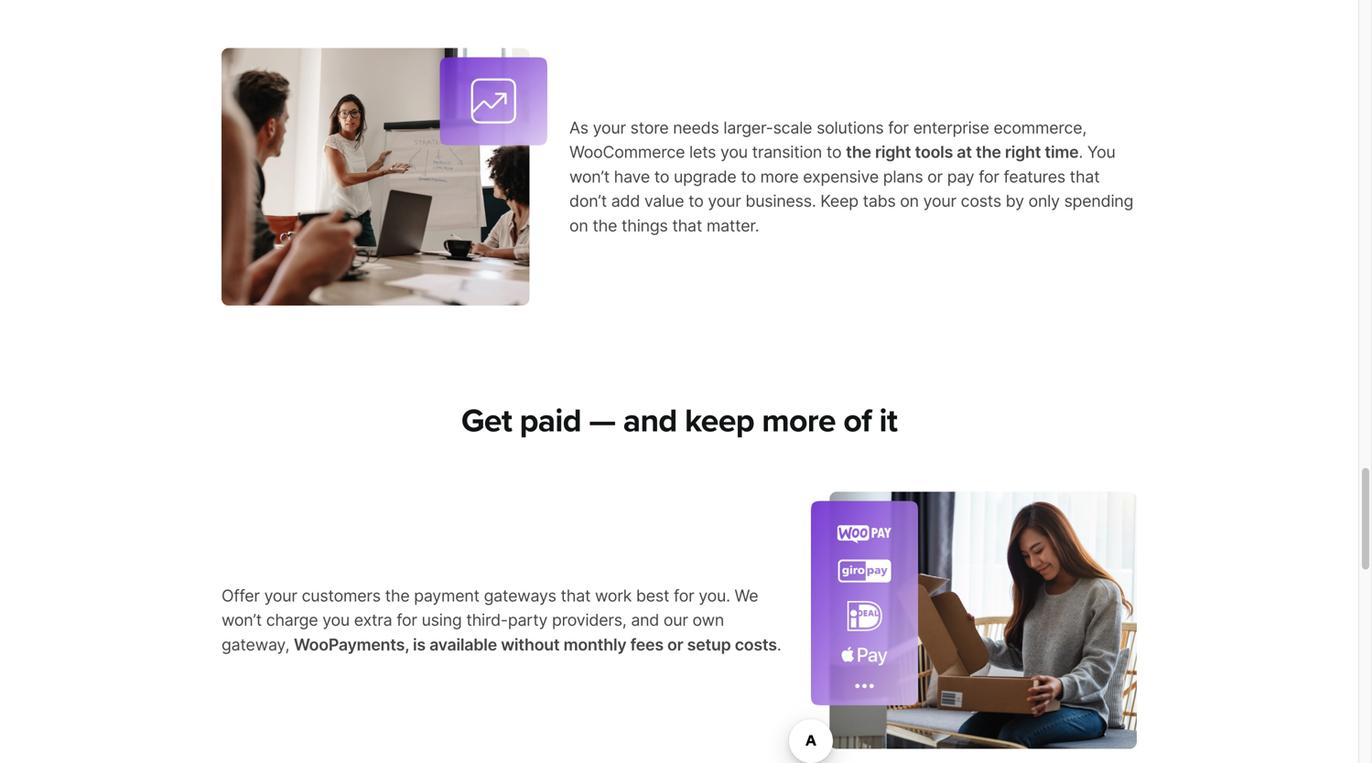 Task type: locate. For each thing, give the bounding box(es) containing it.
that down value
[[672, 216, 702, 236]]

2 horizontal spatial that
[[1070, 167, 1100, 187]]

as your store needs larger-scale solutions for enterprise ecommerce, woocommerce lets you transition to
[[570, 118, 1087, 162]]

won't
[[570, 167, 610, 187], [222, 610, 262, 630]]

on down plans
[[900, 191, 919, 211]]

paid
[[520, 402, 581, 441]]

0 vertical spatial and
[[623, 402, 677, 441]]

1 horizontal spatial or
[[928, 167, 943, 187]]

1 right from the left
[[875, 142, 911, 162]]

or down 'tools'
[[928, 167, 943, 187]]

0 horizontal spatial you
[[322, 610, 350, 630]]

1 vertical spatial more
[[762, 402, 836, 441]]

that up the providers, on the left bottom
[[561, 586, 591, 606]]

add
[[611, 191, 640, 211]]

1 horizontal spatial costs
[[961, 191, 1002, 211]]

0 vertical spatial costs
[[961, 191, 1002, 211]]

1 horizontal spatial right
[[1005, 142, 1041, 162]]

your up 'woocommerce'
[[593, 118, 626, 138]]

1 vertical spatial or
[[668, 635, 683, 655]]

or down the our
[[668, 635, 683, 655]]

won't up the don't
[[570, 167, 610, 187]]

1 vertical spatial .
[[777, 635, 781, 655]]

we
[[735, 586, 759, 606]]

on down the don't
[[570, 216, 588, 236]]

. left you
[[1079, 142, 1083, 162]]

on
[[900, 191, 919, 211], [570, 216, 588, 236]]

0 vertical spatial won't
[[570, 167, 610, 187]]

more left of
[[762, 402, 836, 441]]

at
[[957, 142, 972, 162]]

that up spending
[[1070, 167, 1100, 187]]

using
[[422, 610, 462, 630]]

lets
[[689, 142, 716, 162]]

your inside 'offer your customers the payment gateways that work best for you. we won't charge you extra for using third-party providers, and our own gateway,'
[[264, 586, 297, 606]]

the up extra
[[385, 586, 410, 606]]

costs
[[961, 191, 1002, 211], [735, 635, 777, 655]]

that inside 'offer your customers the payment gateways that work best for you. we won't charge you extra for using third-party providers, and our own gateway,'
[[561, 586, 591, 606]]

gateways
[[484, 586, 556, 606]]

it
[[879, 402, 897, 441]]

enterprise
[[913, 118, 990, 138]]

costs right setup
[[735, 635, 777, 655]]

. right setup
[[777, 635, 781, 655]]

woocommerce
[[570, 142, 685, 162]]

more
[[761, 167, 799, 187], [762, 402, 836, 441]]

0 vertical spatial .
[[1079, 142, 1083, 162]]

1 vertical spatial won't
[[222, 610, 262, 630]]

fees
[[630, 635, 664, 655]]

as
[[570, 118, 589, 138]]

offer
[[222, 586, 260, 606]]

costs down pay
[[961, 191, 1002, 211]]

payment
[[414, 586, 480, 606]]

right up features
[[1005, 142, 1041, 162]]

won't inside 'offer your customers the payment gateways that work best for you. we won't charge you extra for using third-party providers, and our own gateway,'
[[222, 610, 262, 630]]

customers
[[302, 586, 381, 606]]

and inside 'offer your customers the payment gateways that work best for you. we won't charge you extra for using third-party providers, and our own gateway,'
[[631, 610, 659, 630]]

expensive
[[803, 167, 879, 187]]

1 horizontal spatial on
[[900, 191, 919, 211]]

for
[[888, 118, 909, 138], [979, 167, 1000, 187], [674, 586, 695, 606], [397, 610, 417, 630]]

0 vertical spatial on
[[900, 191, 919, 211]]

0 horizontal spatial on
[[570, 216, 588, 236]]

upgrade
[[674, 167, 737, 187]]

0 vertical spatial that
[[1070, 167, 1100, 187]]

the down the don't
[[593, 216, 617, 236]]

available
[[430, 635, 497, 655]]

third-
[[466, 610, 508, 630]]

that
[[1070, 167, 1100, 187], [672, 216, 702, 236], [561, 586, 591, 606]]

right up plans
[[875, 142, 911, 162]]

charge
[[266, 610, 318, 630]]

providers,
[[552, 610, 627, 630]]

—
[[589, 402, 616, 441]]

0 horizontal spatial costs
[[735, 635, 777, 655]]

0 vertical spatial you
[[721, 142, 748, 162]]

for right solutions
[[888, 118, 909, 138]]

and up fees
[[631, 610, 659, 630]]

you
[[721, 142, 748, 162], [322, 610, 350, 630]]

to up expensive
[[827, 142, 842, 162]]

and
[[623, 402, 677, 441], [631, 610, 659, 630]]

2 vertical spatial that
[[561, 586, 591, 606]]

0 vertical spatial more
[[761, 167, 799, 187]]

the right at
[[976, 142, 1001, 162]]

or
[[928, 167, 943, 187], [668, 635, 683, 655]]

1 horizontal spatial .
[[1079, 142, 1083, 162]]

woopayments,
[[294, 635, 409, 655]]

0 horizontal spatial .
[[777, 635, 781, 655]]

get paid — and keep more of it
[[461, 402, 897, 441]]

right
[[875, 142, 911, 162], [1005, 142, 1041, 162]]

. you won't have to upgrade to more expensive plans or pay for features that don't add value to your business. keep tabs on your costs by only spending on the things that matter.
[[570, 142, 1134, 236]]

1 horizontal spatial you
[[721, 142, 748, 162]]

you down larger-
[[721, 142, 748, 162]]

1 vertical spatial and
[[631, 610, 659, 630]]

your
[[593, 118, 626, 138], [708, 191, 741, 211], [924, 191, 957, 211], [264, 586, 297, 606]]

scale
[[773, 118, 812, 138]]

0 horizontal spatial that
[[561, 586, 591, 606]]

0 vertical spatial or
[[928, 167, 943, 187]]

for right pay
[[979, 167, 1000, 187]]

and right '—'
[[623, 402, 677, 441]]

for up the is
[[397, 610, 417, 630]]

without
[[501, 635, 560, 655]]

to
[[827, 142, 842, 162], [654, 167, 670, 187], [741, 167, 756, 187], [689, 191, 704, 211]]

won't down offer
[[222, 610, 262, 630]]

pay
[[947, 167, 975, 187]]

.
[[1079, 142, 1083, 162], [777, 635, 781, 655]]

1 vertical spatial you
[[322, 610, 350, 630]]

for inside as your store needs larger-scale solutions for enterprise ecommerce, woocommerce lets you transition to
[[888, 118, 909, 138]]

0 horizontal spatial right
[[875, 142, 911, 162]]

1 horizontal spatial won't
[[570, 167, 610, 187]]

keep
[[821, 191, 859, 211]]

monthly
[[564, 635, 627, 655]]

the
[[846, 142, 872, 162], [976, 142, 1001, 162], [593, 216, 617, 236], [385, 586, 410, 606]]

more up business.
[[761, 167, 799, 187]]

or inside . you won't have to upgrade to more expensive plans or pay for features that don't add value to your business. keep tabs on your costs by only spending on the things that matter.
[[928, 167, 943, 187]]

gateway,
[[222, 635, 290, 655]]

you down customers
[[322, 610, 350, 630]]

1 vertical spatial that
[[672, 216, 702, 236]]

get
[[461, 402, 512, 441]]

0 horizontal spatial won't
[[222, 610, 262, 630]]

2 right from the left
[[1005, 142, 1041, 162]]

your up charge
[[264, 586, 297, 606]]



Task type: vqa. For each thing, say whether or not it's contained in the screenshot.
that inside the Offer your customers the payment gateways that work best for you. We won't charge you extra for using third-party providers, and our own gateway,
yes



Task type: describe. For each thing, give the bounding box(es) containing it.
for inside . you won't have to upgrade to more expensive plans or pay for features that don't add value to your business. keep tabs on your costs by only spending on the things that matter.
[[979, 167, 1000, 187]]

of
[[844, 402, 872, 441]]

plans
[[883, 167, 923, 187]]

the down solutions
[[846, 142, 872, 162]]

0 horizontal spatial or
[[668, 635, 683, 655]]

more inside . you won't have to upgrade to more expensive plans or pay for features that don't add value to your business. keep tabs on your costs by only spending on the things that matter.
[[761, 167, 799, 187]]

things
[[622, 216, 668, 236]]

have
[[614, 167, 650, 187]]

to up business.
[[741, 167, 756, 187]]

the inside 'offer your customers the payment gateways that work best for you. we won't charge you extra for using third-party providers, and our own gateway,'
[[385, 586, 410, 606]]

1 vertical spatial costs
[[735, 635, 777, 655]]

1 horizontal spatial that
[[672, 216, 702, 236]]

you
[[1088, 142, 1116, 162]]

is
[[413, 635, 426, 655]]

. inside . you won't have to upgrade to more expensive plans or pay for features that don't add value to your business. keep tabs on your costs by only spending on the things that matter.
[[1079, 142, 1083, 162]]

offer your customers the payment gateways that work best for you. we won't charge you extra for using third-party providers, and our own gateway,
[[222, 586, 759, 655]]

spending
[[1065, 191, 1134, 211]]

won't inside . you won't have to upgrade to more expensive plans or pay for features that don't add value to your business. keep tabs on your costs by only spending on the things that matter.
[[570, 167, 610, 187]]

you.
[[699, 586, 730, 606]]

business.
[[746, 191, 816, 211]]

needs
[[673, 118, 719, 138]]

woopayments, is available without monthly fees or setup costs .
[[294, 635, 781, 655]]

your inside as your store needs larger-scale solutions for enterprise ecommerce, woocommerce lets you transition to
[[593, 118, 626, 138]]

our
[[664, 610, 688, 630]]

only
[[1029, 191, 1060, 211]]

you inside as your store needs larger-scale solutions for enterprise ecommerce, woocommerce lets you transition to
[[721, 142, 748, 162]]

ecommerce,
[[994, 118, 1087, 138]]

to inside as your store needs larger-scale solutions for enterprise ecommerce, woocommerce lets you transition to
[[827, 142, 842, 162]]

party
[[508, 610, 548, 630]]

to down upgrade
[[689, 191, 704, 211]]

your up the matter.
[[708, 191, 741, 211]]

extra
[[354, 610, 392, 630]]

tools
[[915, 142, 953, 162]]

features
[[1004, 167, 1066, 187]]

don't
[[570, 191, 607, 211]]

store
[[631, 118, 669, 138]]

tabs
[[863, 191, 896, 211]]

best
[[636, 586, 670, 606]]

costs inside . you won't have to upgrade to more expensive plans or pay for features that don't add value to your business. keep tabs on your costs by only spending on the things that matter.
[[961, 191, 1002, 211]]

time
[[1045, 142, 1079, 162]]

value
[[645, 191, 684, 211]]

you inside 'offer your customers the payment gateways that work best for you. we won't charge you extra for using third-party providers, and our own gateway,'
[[322, 610, 350, 630]]

larger-
[[724, 118, 773, 138]]

by
[[1006, 191, 1024, 211]]

setup
[[687, 635, 731, 655]]

transition
[[752, 142, 822, 162]]

own
[[693, 610, 724, 630]]

keep
[[685, 402, 754, 441]]

work
[[595, 586, 632, 606]]

the inside . you won't have to upgrade to more expensive plans or pay for features that don't add value to your business. keep tabs on your costs by only spending on the things that matter.
[[593, 216, 617, 236]]

solutions
[[817, 118, 884, 138]]

for up the our
[[674, 586, 695, 606]]

1 vertical spatial on
[[570, 216, 588, 236]]

matter.
[[707, 216, 759, 236]]

to up value
[[654, 167, 670, 187]]

the right tools at the right time
[[846, 142, 1079, 162]]

your down pay
[[924, 191, 957, 211]]



